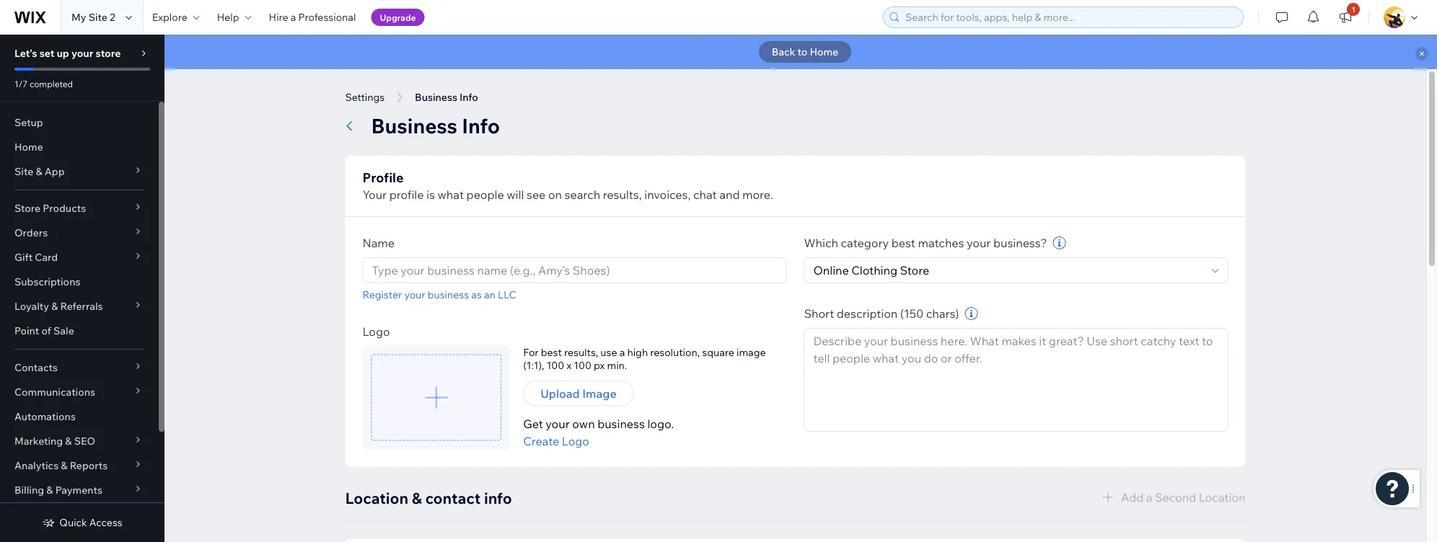 Task type: describe. For each thing, give the bounding box(es) containing it.
home inside 'button'
[[810, 45, 839, 58]]

help
[[217, 11, 239, 23]]

orders button
[[0, 221, 159, 245]]

& for analytics
[[61, 460, 67, 472]]

1/7
[[14, 78, 28, 89]]

2
[[110, 11, 115, 23]]

referrals
[[60, 300, 103, 313]]

px
[[594, 359, 605, 372]]

profile your profile is what people will see on search results, invoices, chat and more.
[[363, 169, 773, 202]]

1 horizontal spatial best
[[892, 236, 916, 250]]

& for site
[[36, 165, 42, 178]]

image
[[583, 386, 617, 401]]

contacts
[[14, 362, 58, 374]]

chat
[[693, 188, 717, 202]]

explore
[[152, 11, 187, 23]]

as
[[471, 288, 482, 301]]

let's set up your store
[[14, 47, 121, 60]]

chars)
[[926, 307, 959, 321]]

hire
[[269, 11, 288, 23]]

business inside button
[[415, 91, 457, 104]]

Describe your business here. What makes it great? Use short catchy text to tell people what you do or offer. text field
[[805, 329, 1228, 432]]

billing & payments
[[14, 484, 102, 497]]

& for marketing
[[65, 435, 72, 448]]

1 vertical spatial business
[[371, 113, 458, 138]]

site & app
[[14, 165, 65, 178]]

your right matches
[[967, 236, 991, 250]]

0 vertical spatial a
[[291, 11, 296, 23]]

people
[[467, 188, 504, 202]]

business?
[[994, 236, 1047, 250]]

business inside get your own business logo. create logo
[[598, 417, 645, 431]]

products
[[43, 202, 86, 215]]

on
[[548, 188, 562, 202]]

let's
[[14, 47, 37, 60]]

business inside 'register your business as an llc' link
[[428, 288, 469, 301]]

subscriptions
[[14, 276, 80, 288]]

which
[[804, 236, 838, 250]]

business info inside business info button
[[415, 91, 478, 104]]

automations
[[14, 411, 76, 423]]

1
[[1352, 5, 1356, 14]]

subscriptions link
[[0, 270, 159, 294]]

your inside sidebar element
[[71, 47, 93, 60]]

back to home button
[[759, 41, 852, 63]]

settings
[[345, 91, 385, 104]]

app
[[45, 165, 65, 178]]

help button
[[208, 0, 260, 35]]

back to home alert
[[165, 35, 1437, 69]]

x
[[567, 359, 572, 372]]

sale
[[53, 325, 74, 337]]

marketing
[[14, 435, 63, 448]]

hire a professional link
[[260, 0, 365, 35]]

what
[[438, 188, 464, 202]]

register
[[363, 288, 402, 301]]

loyalty
[[14, 300, 49, 313]]

quick access
[[59, 517, 122, 529]]

access
[[89, 517, 122, 529]]

site inside dropdown button
[[14, 165, 33, 178]]

reports
[[70, 460, 108, 472]]

2 100 from the left
[[574, 359, 592, 372]]

store products button
[[0, 196, 159, 221]]

setup
[[14, 116, 43, 129]]

your
[[363, 188, 387, 202]]

your inside get your own business logo. create logo
[[546, 417, 570, 431]]

loyalty & referrals
[[14, 300, 103, 313]]

will
[[507, 188, 524, 202]]

Type your business name (e.g., Amy's Shoes) field
[[368, 258, 782, 283]]

loyalty & referrals button
[[0, 294, 159, 319]]

an
[[484, 288, 496, 301]]

profile
[[389, 188, 424, 202]]

upgrade
[[380, 12, 416, 23]]

quick
[[59, 517, 87, 529]]

my
[[71, 11, 86, 23]]

matches
[[918, 236, 964, 250]]

1 vertical spatial info
[[462, 113, 500, 138]]

and
[[720, 188, 740, 202]]

get your own business logo. create logo
[[523, 417, 674, 448]]

back
[[772, 45, 796, 58]]

0 vertical spatial site
[[89, 11, 107, 23]]

seo
[[74, 435, 95, 448]]

up
[[57, 47, 69, 60]]

setup link
[[0, 110, 159, 135]]

settings button
[[338, 87, 392, 108]]

contact
[[425, 489, 481, 508]]

1 100 from the left
[[547, 359, 564, 372]]

communications button
[[0, 380, 159, 405]]



Task type: locate. For each thing, give the bounding box(es) containing it.
analytics
[[14, 460, 59, 472]]

best left matches
[[892, 236, 916, 250]]

register your business as an llc link
[[363, 288, 516, 301]]

logo down the own
[[562, 434, 590, 448]]

(1:1),
[[523, 359, 544, 372]]

& inside popup button
[[65, 435, 72, 448]]

high
[[627, 346, 648, 359]]

card
[[35, 251, 58, 264]]

1/7 completed
[[14, 78, 73, 89]]

info
[[484, 489, 512, 508]]

a right use
[[620, 346, 625, 359]]

site
[[89, 11, 107, 23], [14, 165, 33, 178]]

1 vertical spatial best
[[541, 346, 562, 359]]

register your business as an llc
[[363, 288, 516, 301]]

& right billing
[[46, 484, 53, 497]]

set
[[39, 47, 54, 60]]

1 horizontal spatial a
[[620, 346, 625, 359]]

info
[[460, 91, 478, 104], [462, 113, 500, 138]]

point
[[14, 325, 39, 337]]

logo inside get your own business logo. create logo
[[562, 434, 590, 448]]

description
[[837, 307, 898, 321]]

1 horizontal spatial logo
[[562, 434, 590, 448]]

& right loyalty
[[51, 300, 58, 313]]

which category best matches your business?
[[804, 236, 1047, 250]]

more.
[[743, 188, 773, 202]]

results, right search
[[603, 188, 642, 202]]

for
[[523, 346, 539, 359]]

min.
[[607, 359, 627, 372]]

&
[[36, 165, 42, 178], [51, 300, 58, 313], [65, 435, 72, 448], [61, 460, 67, 472], [46, 484, 53, 497], [412, 489, 422, 508]]

business left as
[[428, 288, 469, 301]]

upload
[[541, 386, 580, 401]]

& for billing
[[46, 484, 53, 497]]

& left reports
[[61, 460, 67, 472]]

1 vertical spatial home
[[14, 141, 43, 153]]

your
[[71, 47, 93, 60], [967, 236, 991, 250], [404, 288, 425, 301], [546, 417, 570, 431]]

business down business info button
[[371, 113, 458, 138]]

results, inside for best results, use a high resolution, square image (1:1), 100 x 100 px min.
[[564, 346, 598, 359]]

see
[[527, 188, 546, 202]]

results, up x at the bottom left of the page
[[564, 346, 598, 359]]

a right hire
[[291, 11, 296, 23]]

business down image
[[598, 417, 645, 431]]

store
[[14, 202, 40, 215]]

0 vertical spatial business info
[[415, 91, 478, 104]]

store products
[[14, 202, 86, 215]]

1 vertical spatial business
[[598, 417, 645, 431]]

upload image button
[[523, 381, 634, 407]]

store
[[96, 47, 121, 60]]

analytics & reports
[[14, 460, 108, 472]]

1 vertical spatial results,
[[564, 346, 598, 359]]

& for location
[[412, 489, 422, 508]]

logo
[[363, 324, 390, 339], [562, 434, 590, 448]]

for best results, use a high resolution, square image (1:1), 100 x 100 px min.
[[523, 346, 766, 372]]

home down setup
[[14, 141, 43, 153]]

0 horizontal spatial site
[[14, 165, 33, 178]]

orders
[[14, 227, 48, 239]]

0 horizontal spatial 100
[[547, 359, 564, 372]]

profile
[[363, 169, 404, 185]]

to
[[798, 45, 808, 58]]

info inside button
[[460, 91, 478, 104]]

& inside popup button
[[61, 460, 67, 472]]

1 vertical spatial a
[[620, 346, 625, 359]]

0 vertical spatial logo
[[363, 324, 390, 339]]

hire a professional
[[269, 11, 356, 23]]

0 vertical spatial info
[[460, 91, 478, 104]]

0 vertical spatial results,
[[603, 188, 642, 202]]

(150
[[900, 307, 924, 321]]

llc
[[498, 288, 516, 301]]

point of sale
[[14, 325, 74, 337]]

0 horizontal spatial home
[[14, 141, 43, 153]]

logo.
[[648, 417, 674, 431]]

invoices,
[[645, 188, 691, 202]]

logo down 'register'
[[363, 324, 390, 339]]

image
[[737, 346, 766, 359]]

0 vertical spatial business
[[428, 288, 469, 301]]

square
[[702, 346, 734, 359]]

1 vertical spatial site
[[14, 165, 33, 178]]

1 horizontal spatial 100
[[574, 359, 592, 372]]

create logo button
[[523, 433, 590, 450]]

automations link
[[0, 405, 159, 429]]

sidebar element
[[0, 35, 165, 543]]

0 horizontal spatial best
[[541, 346, 562, 359]]

point of sale link
[[0, 319, 159, 343]]

100 left x at the bottom left of the page
[[547, 359, 564, 372]]

1 horizontal spatial site
[[89, 11, 107, 23]]

my site 2
[[71, 11, 115, 23]]

100 right x at the bottom left of the page
[[574, 359, 592, 372]]

short description (150 chars)
[[804, 307, 959, 321]]

site & app button
[[0, 159, 159, 184]]

gift card
[[14, 251, 58, 264]]

0 vertical spatial best
[[892, 236, 916, 250]]

& for loyalty
[[51, 300, 58, 313]]

your right up
[[71, 47, 93, 60]]

quick access button
[[42, 517, 122, 530]]

marketing & seo
[[14, 435, 95, 448]]

& left seo
[[65, 435, 72, 448]]

0 vertical spatial home
[[810, 45, 839, 58]]

1 horizontal spatial business
[[598, 417, 645, 431]]

your up create logo button
[[546, 417, 570, 431]]

Enter your business or website type field
[[809, 258, 1208, 283]]

best right for
[[541, 346, 562, 359]]

1 button
[[1330, 0, 1362, 35]]

of
[[41, 325, 51, 337]]

best inside for best results, use a high resolution, square image (1:1), 100 x 100 px min.
[[541, 346, 562, 359]]

completed
[[30, 78, 73, 89]]

0 vertical spatial business
[[415, 91, 457, 104]]

1 horizontal spatial home
[[810, 45, 839, 58]]

category
[[841, 236, 889, 250]]

upload image
[[541, 386, 617, 401]]

home
[[810, 45, 839, 58], [14, 141, 43, 153]]

& inside dropdown button
[[36, 165, 42, 178]]

1 vertical spatial business info
[[371, 113, 500, 138]]

1 vertical spatial logo
[[562, 434, 590, 448]]

short
[[804, 307, 834, 321]]

search
[[565, 188, 600, 202]]

0 horizontal spatial a
[[291, 11, 296, 23]]

0 horizontal spatial logo
[[363, 324, 390, 339]]

0 horizontal spatial business
[[428, 288, 469, 301]]

location
[[345, 489, 408, 508]]

& left contact
[[412, 489, 422, 508]]

business info button
[[408, 87, 485, 108]]

1 horizontal spatial results,
[[603, 188, 642, 202]]

site left app
[[14, 165, 33, 178]]

create
[[523, 434, 559, 448]]

back to home
[[772, 45, 839, 58]]

Search for tools, apps, help & more... field
[[901, 7, 1239, 27]]

own
[[572, 417, 595, 431]]

your right 'register'
[[404, 288, 425, 301]]

marketing & seo button
[[0, 429, 159, 454]]

business right settings
[[415, 91, 457, 104]]

& left app
[[36, 165, 42, 178]]

resolution,
[[650, 346, 700, 359]]

contacts button
[[0, 356, 159, 380]]

home inside sidebar element
[[14, 141, 43, 153]]

a inside for best results, use a high resolution, square image (1:1), 100 x 100 px min.
[[620, 346, 625, 359]]

0 horizontal spatial results,
[[564, 346, 598, 359]]

billing & payments button
[[0, 478, 159, 503]]

site left 2
[[89, 11, 107, 23]]

gift card button
[[0, 245, 159, 270]]

business
[[415, 91, 457, 104], [371, 113, 458, 138]]

home link
[[0, 135, 159, 159]]

home right to
[[810, 45, 839, 58]]

results, inside profile your profile is what people will see on search results, invoices, chat and more.
[[603, 188, 642, 202]]

use
[[601, 346, 617, 359]]



Task type: vqa. For each thing, say whether or not it's contained in the screenshot.
the Gift
yes



